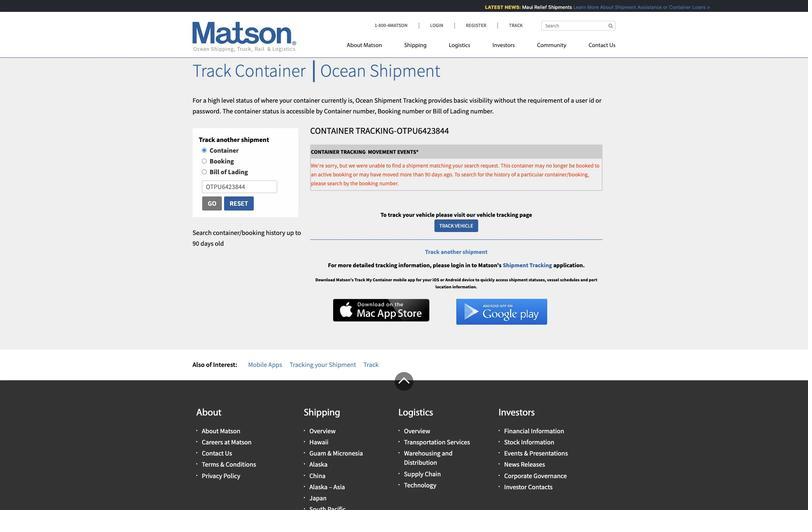 Task type: locate. For each thing, give the bounding box(es) containing it.
or
[[659, 4, 664, 10], [596, 96, 602, 105], [426, 107, 432, 115], [353, 171, 358, 178], [440, 277, 445, 283]]

track vehicle
[[440, 223, 473, 229]]

matson down 1- on the top of the page
[[364, 43, 382, 49]]

the inside the for a high level status of where your container currently is, ocean shipment tracking provides basic visibility without the requirement of a user id or password. the container status is accessible by container number, booking number or bill of lading number.
[[517, 96, 527, 105]]

1 horizontal spatial about matson link
[[347, 39, 393, 54]]

also
[[193, 361, 205, 369]]

number.
[[470, 107, 494, 115], [379, 180, 399, 187]]

alaska up japan link
[[310, 483, 328, 492]]

0 vertical spatial status
[[236, 96, 253, 105]]

number. down 'visibility'
[[470, 107, 494, 115]]

more left the detailed
[[338, 262, 352, 269]]

0 horizontal spatial overview
[[310, 427, 336, 436]]

technology link
[[404, 481, 436, 490]]

status right level
[[236, 96, 253, 105]]

currently
[[321, 96, 347, 105]]

sorry,
[[325, 162, 338, 169]]

container/booking,
[[545, 171, 589, 178]]

None button
[[202, 196, 222, 211], [224, 196, 254, 211], [202, 196, 222, 211], [224, 196, 254, 211]]

number,
[[353, 107, 376, 115]]

1 vertical spatial booking
[[210, 157, 234, 166]]

days down matching
[[432, 171, 443, 178]]

we're
[[311, 162, 324, 169]]

1 horizontal spatial days
[[432, 171, 443, 178]]

0 vertical spatial matson
[[364, 43, 382, 49]]

events & presentations link
[[504, 450, 568, 458]]

or right 'number'
[[426, 107, 432, 115]]

0 horizontal spatial matson's
[[336, 277, 354, 283]]

to right up
[[295, 229, 301, 237]]

contact us
[[589, 43, 616, 49]]

90
[[425, 171, 431, 178], [193, 239, 199, 248]]

1 horizontal spatial contact us link
[[578, 39, 616, 54]]

your inside download matson's track my container mobile app for your ios or android device to quickly access shipment statuses, vessel schedules and port location information.
[[423, 277, 432, 283]]

booking up container tracking-otpu6423844
[[378, 107, 401, 115]]

please down 'an'
[[311, 180, 326, 187]]

footer
[[0, 373, 808, 511]]

to right ago.
[[455, 171, 460, 178]]

for
[[478, 171, 484, 178], [416, 277, 422, 283]]

1 vertical spatial more
[[338, 262, 352, 269]]

0 vertical spatial matson's
[[478, 262, 502, 269]]

and
[[581, 277, 588, 283], [442, 450, 453, 458]]

0 horizontal spatial tracking
[[290, 361, 314, 369]]

1 vertical spatial logistics
[[399, 409, 433, 419]]

None search field
[[541, 21, 616, 30]]

1 overview from the left
[[310, 427, 336, 436]]

overview link for shipping
[[310, 427, 336, 436]]

tracking right apps
[[290, 361, 314, 369]]

shipping down 4matson
[[404, 43, 427, 49]]

of left 'particular'
[[511, 171, 516, 178]]

container right the
[[234, 107, 261, 115]]

0 horizontal spatial days
[[201, 239, 214, 248]]

0 horizontal spatial track another shipment
[[199, 136, 269, 144]]

booking down the but
[[333, 171, 352, 178]]

accessible
[[286, 107, 315, 115]]

about inside top menu navigation
[[347, 43, 362, 49]]

events
[[504, 450, 523, 458]]

for more detailed tracking information, please login in to matson's shipment tracking application.
[[328, 262, 585, 269]]

0 vertical spatial number.
[[470, 107, 494, 115]]

2 vertical spatial please
[[433, 262, 450, 269]]

0 horizontal spatial and
[[442, 450, 453, 458]]

booking down 'have'
[[359, 180, 378, 187]]

track another shipment up for more detailed tracking information, please login in to matson's shipment tracking application.
[[425, 248, 488, 256]]

1 vertical spatial alaska
[[310, 483, 328, 492]]

1 vertical spatial number.
[[379, 180, 399, 187]]

investors up financial
[[499, 409, 535, 419]]

contact inside top menu navigation
[[589, 43, 608, 49]]

privacy policy link
[[202, 472, 240, 480]]

tracking
[[497, 211, 519, 219], [376, 262, 397, 269]]

& up news releases link in the bottom of the page
[[524, 450, 528, 458]]

and left "port"
[[581, 277, 588, 283]]

1 horizontal spatial overview link
[[404, 427, 430, 436]]

shipment inside download matson's track my container mobile app for your ios or android device to quickly access shipment statuses, vessel schedules and port location information.
[[509, 277, 528, 283]]

overview inside overview transportation services warehousing and distribution supply chain technology
[[404, 427, 430, 436]]

days down search
[[201, 239, 214, 248]]

2 overview link from the left
[[404, 427, 430, 436]]

a left high
[[203, 96, 206, 105]]

shipping up hawaii
[[304, 409, 340, 419]]

overview inside overview hawaii guam & micronesia alaska china alaska – asia japan
[[310, 427, 336, 436]]

may down were
[[359, 171, 369, 178]]

0 vertical spatial by
[[316, 107, 323, 115]]

1 vertical spatial history
[[266, 229, 285, 237]]

1 vertical spatial bill
[[210, 168, 219, 176]]

information up events & presentations link
[[521, 438, 554, 447]]

of
[[254, 96, 260, 105], [564, 96, 570, 105], [443, 107, 449, 115], [221, 168, 227, 176], [511, 171, 516, 178], [206, 361, 212, 369]]

90 down search
[[193, 239, 199, 248]]

track another shipment down the
[[199, 136, 269, 144]]

contact down search search field
[[589, 43, 608, 49]]

1 horizontal spatial lading
[[450, 107, 469, 115]]

overview up hawaii 'link'
[[310, 427, 336, 436]]

number. inside the for a high level status of where your container currently is, ocean shipment tracking provides basic visibility without the requirement of a user id or password. the container status is accessible by container number, booking number or bill of lading number.
[[470, 107, 494, 115]]

a left 'particular'
[[517, 171, 520, 178]]

container up 'particular'
[[512, 162, 534, 169]]

days
[[432, 171, 443, 178], [201, 239, 214, 248]]

of right bill of lading option
[[221, 168, 227, 176]]

the right without
[[517, 96, 527, 105]]

0 vertical spatial alaska
[[310, 461, 328, 469]]

1 vertical spatial contact us link
[[202, 450, 232, 458]]

0 vertical spatial and
[[581, 277, 588, 283]]

number. down the moved
[[379, 180, 399, 187]]

more left "than"
[[400, 171, 412, 178]]

1 vertical spatial matson
[[220, 427, 240, 436]]

0 vertical spatial about matson link
[[347, 39, 393, 54]]

0 horizontal spatial contact
[[202, 450, 224, 458]]

of inside we're sorry, but we were unable to find a shipment matching your search request. this container may no longer be booked to an active booking or may have moved more than 90 days ago. to search for the history of a particular container/booking, please search by the booking number.
[[511, 171, 516, 178]]

& inside overview hawaii guam & micronesia alaska china alaska – asia japan
[[328, 450, 332, 458]]

by down currently
[[316, 107, 323, 115]]

1 horizontal spatial more
[[400, 171, 412, 178]]

please left visit
[[436, 211, 453, 219]]

overview for transportation
[[404, 427, 430, 436]]

for right app
[[416, 277, 422, 283]]

news:
[[501, 4, 517, 10]]

logistics inside footer
[[399, 409, 433, 419]]

or right the assistance
[[659, 4, 664, 10]]

services
[[447, 438, 470, 447]]

information up "stock information" link
[[531, 427, 564, 436]]

1 horizontal spatial contact
[[589, 43, 608, 49]]

contact us link down careers
[[202, 450, 232, 458]]

matson for about matson
[[364, 43, 382, 49]]

lading down basic
[[450, 107, 469, 115]]

lading inside the for a high level status of where your container currently is, ocean shipment tracking provides basic visibility without the requirement of a user id or password. the container status is accessible by container number, booking number or bill of lading number.
[[450, 107, 469, 115]]

container inside the for a high level status of where your container currently is, ocean shipment tracking provides basic visibility without the requirement of a user id or password. the container status is accessible by container number, booking number or bill of lading number.
[[324, 107, 352, 115]]

and down transportation services link
[[442, 450, 453, 458]]

1 vertical spatial to
[[381, 211, 387, 219]]

overview link up transportation
[[404, 427, 430, 436]]

0 horizontal spatial for
[[193, 96, 202, 105]]

information.
[[453, 284, 477, 290]]

another
[[216, 136, 240, 144], [441, 248, 462, 256]]

please up ios on the right of page
[[433, 262, 450, 269]]

1 horizontal spatial booking
[[359, 180, 378, 187]]

page
[[520, 211, 532, 219]]

overview hawaii guam & micronesia alaska china alaska – asia japan
[[310, 427, 363, 503]]

& right guam
[[328, 450, 332, 458]]

the down request.
[[485, 171, 493, 178]]

footer containing about
[[0, 373, 808, 511]]

stock information link
[[504, 438, 554, 447]]

1-800-4matson link
[[375, 22, 419, 29]]

a right find on the left top of the page
[[402, 162, 405, 169]]

2 vehicle from the left
[[477, 211, 496, 219]]

shipments
[[544, 4, 568, 10]]

90 inside search container/booking history up to 90 days old
[[193, 239, 199, 248]]

1 horizontal spatial &
[[328, 450, 332, 458]]

google play image
[[456, 299, 547, 325]]

of left where on the top left
[[254, 96, 260, 105]]

1 vertical spatial another
[[441, 248, 462, 256]]

were
[[356, 162, 368, 169]]

about inside the about matson careers at matson contact us terms & conditions privacy policy
[[202, 427, 219, 436]]

0 vertical spatial track link
[[498, 22, 523, 29]]

investors down register link
[[493, 43, 515, 49]]

matson's right download
[[336, 277, 354, 283]]

apple image
[[333, 299, 430, 322]]

matson inside top menu navigation
[[364, 43, 382, 49]]

alaska down guam
[[310, 461, 328, 469]]

latest news: maui relief shipments learn more about shipment assistance or container loans >
[[481, 4, 706, 10]]

tracking-
[[356, 125, 397, 137]]

please inside we're sorry, but we were unable to find a shipment matching your search request. this container may no longer be booked to an active booking or may have moved more than 90 days ago. to search for the history of a particular container/booking, please search by the booking number.
[[311, 180, 326, 187]]

register
[[466, 22, 487, 29]]

800-
[[379, 22, 388, 29]]

logistics down register link
[[449, 43, 470, 49]]

tracking up the statuses,
[[530, 262, 552, 269]]

1 overview link from the left
[[310, 427, 336, 436]]

1 horizontal spatial status
[[262, 107, 279, 115]]

2 horizontal spatial &
[[524, 450, 528, 458]]

lading up enter container # text field
[[228, 168, 248, 176]]

tracking up mobile
[[376, 262, 397, 269]]

bill down provides
[[433, 107, 442, 115]]

0 vertical spatial days
[[432, 171, 443, 178]]

vehicle right our
[[477, 211, 496, 219]]

moved
[[383, 171, 399, 178]]

0 horizontal spatial another
[[216, 136, 240, 144]]

2 alaska from the top
[[310, 483, 328, 492]]

& up privacy policy link
[[220, 461, 224, 469]]

2 overview from the left
[[404, 427, 430, 436]]

download
[[315, 277, 335, 283]]

another down the
[[216, 136, 240, 144]]

0 vertical spatial the
[[517, 96, 527, 105]]

investor contacts link
[[504, 483, 553, 492]]

1 horizontal spatial tracking
[[403, 96, 427, 105]]

about matson link up 'careers at matson' link
[[202, 427, 240, 436]]

history inside we're sorry, but we were unable to find a shipment matching your search request. this container may no longer be booked to an active booking or may have moved more than 90 days ago. to search for the history of a particular container/booking, please search by the booking number.
[[494, 171, 510, 178]]

japan link
[[310, 494, 327, 503]]

device
[[462, 277, 475, 283]]

contact
[[589, 43, 608, 49], [202, 450, 224, 458]]

0 horizontal spatial to
[[381, 211, 387, 219]]

>
[[703, 4, 706, 10]]

a left the user
[[571, 96, 574, 105]]

0 vertical spatial booking
[[333, 171, 352, 178]]

your inside we're sorry, but we were unable to find a shipment matching your search request. this container may no longer be booked to an active booking or may have moved more than 90 days ago. to search for the history of a particular container/booking, please search by the booking number.
[[453, 162, 463, 169]]

lading
[[450, 107, 469, 115], [228, 168, 248, 176]]

for for for more detailed tracking information, please login in to matson's shipment tracking application.
[[328, 262, 337, 269]]

0 vertical spatial please
[[311, 180, 326, 187]]

our
[[467, 211, 476, 219]]

about for about
[[196, 409, 222, 419]]

by down the but
[[344, 180, 349, 187]]

0 vertical spatial 90
[[425, 171, 431, 178]]

shipment inside the for a high level status of where your container currently is, ocean shipment tracking provides basic visibility without the requirement of a user id or password. the container status is accessible by container number, booking number or bill of lading number.
[[374, 96, 402, 105]]

│ocean
[[309, 59, 366, 82]]

or right id
[[596, 96, 602, 105]]

overview link up hawaii 'link'
[[310, 427, 336, 436]]

1 horizontal spatial bill
[[433, 107, 442, 115]]

0 horizontal spatial status
[[236, 96, 253, 105]]

search down active
[[327, 180, 342, 187]]

Enter Container # text field
[[202, 181, 277, 193]]

about matson link down 1- on the top of the page
[[347, 39, 393, 54]]

history left up
[[266, 229, 285, 237]]

latest
[[481, 4, 500, 10]]

0 vertical spatial history
[[494, 171, 510, 178]]

us down search image
[[610, 43, 616, 49]]

0 horizontal spatial &
[[220, 461, 224, 469]]

booking
[[378, 107, 401, 115], [210, 157, 234, 166]]

0 vertical spatial shipping
[[404, 43, 427, 49]]

1 vertical spatial tracking
[[376, 262, 397, 269]]

0 vertical spatial lading
[[450, 107, 469, 115]]

booked
[[576, 162, 594, 169]]

blue matson logo with ocean, shipping, truck, rail and logistics written beneath it. image
[[193, 22, 297, 52]]

0 horizontal spatial vehicle
[[416, 211, 435, 219]]

logistics link
[[438, 39, 482, 54]]

1 horizontal spatial logistics
[[449, 43, 470, 49]]

for inside the for a high level status of where your container currently is, ocean shipment tracking provides basic visibility without the requirement of a user id or password. the container status is accessible by container number, booking number or bill of lading number.
[[193, 96, 202, 105]]

to inside search container/booking history up to 90 days old
[[295, 229, 301, 237]]

1 horizontal spatial and
[[581, 277, 588, 283]]

0 vertical spatial booking
[[378, 107, 401, 115]]

or down we
[[353, 171, 358, 178]]

search left request.
[[464, 162, 480, 169]]

the down we
[[350, 180, 358, 187]]

to track your vehicle please visit our vehicle tracking page
[[381, 211, 532, 219]]

loans
[[689, 4, 702, 10]]

track another shipment link
[[425, 248, 488, 256]]

1 horizontal spatial us
[[610, 43, 616, 49]]

for up download
[[328, 262, 337, 269]]

matson up 'at'
[[220, 427, 240, 436]]

1 vertical spatial us
[[225, 450, 232, 458]]

container up accessible at the left top of page
[[294, 96, 320, 105]]

1 vertical spatial track link
[[364, 361, 379, 369]]

interest:
[[213, 361, 237, 369]]

Search search field
[[541, 21, 616, 30]]

may left no
[[535, 162, 545, 169]]

1 horizontal spatial another
[[441, 248, 462, 256]]

0 horizontal spatial us
[[225, 450, 232, 458]]

track another shipment
[[199, 136, 269, 144], [425, 248, 488, 256]]

status down where on the top left
[[262, 107, 279, 115]]

contact inside the about matson careers at matson contact us terms & conditions privacy policy
[[202, 450, 224, 458]]

more
[[400, 171, 412, 178], [338, 262, 352, 269]]

mobile
[[393, 277, 407, 283]]

1 vertical spatial information
[[521, 438, 554, 447]]

to
[[455, 171, 460, 178], [381, 211, 387, 219]]

information
[[531, 427, 564, 436], [521, 438, 554, 447]]

about matson careers at matson contact us terms & conditions privacy policy
[[202, 427, 256, 480]]

0 vertical spatial container
[[294, 96, 320, 105]]

to right device
[[476, 277, 480, 283]]

shipping inside top menu navigation
[[404, 43, 427, 49]]

0 vertical spatial track another shipment
[[199, 136, 269, 144]]

backtop image
[[395, 373, 413, 391]]

of left the user
[[564, 96, 570, 105]]

container/booking
[[213, 229, 265, 237]]

vessel
[[547, 277, 559, 283]]

password.
[[193, 107, 221, 115]]

the
[[517, 96, 527, 105], [485, 171, 493, 178], [350, 180, 358, 187]]

and inside overview transportation services warehousing and distribution supply chain technology
[[442, 450, 453, 458]]

matson right 'at'
[[231, 438, 252, 447]]

2 vertical spatial matson
[[231, 438, 252, 447]]

mobile apps link
[[248, 361, 282, 369]]

0 horizontal spatial about matson link
[[202, 427, 240, 436]]

1 horizontal spatial to
[[455, 171, 460, 178]]

0 horizontal spatial shipping
[[304, 409, 340, 419]]

booking up bill of lading
[[210, 157, 234, 166]]

1 vertical spatial by
[[344, 180, 349, 187]]

supply
[[404, 470, 424, 479]]

top menu navigation
[[347, 39, 616, 54]]

booking
[[333, 171, 352, 178], [359, 180, 378, 187]]

1 horizontal spatial for
[[478, 171, 484, 178]]

matson's up quickly
[[478, 262, 502, 269]]

another up for more detailed tracking information, please login in to matson's shipment tracking application.
[[441, 248, 462, 256]]

1 horizontal spatial may
[[535, 162, 545, 169]]

track link
[[498, 22, 523, 29], [364, 361, 379, 369]]

by inside we're sorry, but we were unable to find a shipment matching your search request. this container may no longer be booked to an active booking or may have moved more than 90 days ago. to search for the history of a particular container/booking, please search by the booking number.
[[344, 180, 349, 187]]

1 vertical spatial status
[[262, 107, 279, 115]]

0 vertical spatial search
[[464, 162, 480, 169]]

ago.
[[444, 171, 454, 178]]

0 vertical spatial for
[[478, 171, 484, 178]]

basic
[[454, 96, 468, 105]]

bill right bill of lading option
[[210, 168, 219, 176]]

0 horizontal spatial contact us link
[[202, 450, 232, 458]]

corporate
[[504, 472, 532, 480]]

alaska link
[[310, 461, 328, 469]]

0 vertical spatial to
[[455, 171, 460, 178]]

logistics
[[449, 43, 470, 49], [399, 409, 433, 419]]

us up terms & conditions link
[[225, 450, 232, 458]]

than
[[413, 171, 424, 178]]

investors inside 'link'
[[493, 43, 515, 49]]

logistics up transportation
[[399, 409, 433, 419]]

by
[[316, 107, 323, 115], [344, 180, 349, 187]]

to left track
[[381, 211, 387, 219]]

0 horizontal spatial for
[[416, 277, 422, 283]]

overview for hawaii
[[310, 427, 336, 436]]

2 horizontal spatial container
[[512, 162, 534, 169]]

history down this
[[494, 171, 510, 178]]

overview link for logistics
[[404, 427, 430, 436]]

track
[[509, 22, 523, 29], [193, 59, 231, 82], [199, 136, 215, 144], [440, 223, 454, 229], [425, 248, 440, 256], [355, 277, 365, 283], [364, 361, 379, 369]]

tracking up 'number'
[[403, 96, 427, 105]]

container inside download matson's track my container mobile app for your ios or android device to quickly access shipment statuses, vessel schedules and port location information.
[[373, 277, 392, 283]]

about matson link
[[347, 39, 393, 54], [202, 427, 240, 436]]

0 horizontal spatial overview link
[[310, 427, 336, 436]]

days inside we're sorry, but we were unable to find a shipment matching your search request. this container may no longer be booked to an active booking or may have moved more than 90 days ago. to search for the history of a particular container/booking, please search by the booking number.
[[432, 171, 443, 178]]

login
[[430, 22, 443, 29]]

search right ago.
[[461, 171, 477, 178]]

or inside download matson's track my container mobile app for your ios or android device to quickly access shipment statuses, vessel schedules and port location information.
[[440, 277, 445, 283]]

contact us link down search image
[[578, 39, 616, 54]]

id
[[589, 96, 594, 105]]

but
[[340, 162, 348, 169]]

1 horizontal spatial for
[[328, 262, 337, 269]]

1 vertical spatial tracking
[[530, 262, 552, 269]]

search
[[193, 229, 212, 237]]

about for about matson careers at matson contact us terms & conditions privacy policy
[[202, 427, 219, 436]]

2 vertical spatial container
[[512, 162, 534, 169]]

vehicle right track
[[416, 211, 435, 219]]

for up password.
[[193, 96, 202, 105]]

for down request.
[[478, 171, 484, 178]]

register link
[[455, 22, 498, 29]]

or right ios on the right of page
[[440, 277, 445, 283]]

0 vertical spatial investors
[[493, 43, 515, 49]]

shipping inside footer
[[304, 409, 340, 419]]



Task type: describe. For each thing, give the bounding box(es) containing it.
my
[[366, 277, 372, 283]]

1 horizontal spatial matson's
[[478, 262, 502, 269]]

statuses,
[[529, 277, 546, 283]]

overview transportation services warehousing and distribution supply chain technology
[[404, 427, 470, 490]]

visibility
[[470, 96, 493, 105]]

logistics inside top menu navigation
[[449, 43, 470, 49]]

and inside download matson's track my container mobile app for your ios or android device to quickly access shipment statuses, vessel schedules and port location information.
[[581, 277, 588, 283]]

0 horizontal spatial booking
[[210, 157, 234, 166]]

about matson link for shipping link
[[347, 39, 393, 54]]

quickly
[[480, 277, 495, 283]]

asia
[[334, 483, 345, 492]]

history inside search container/booking history up to 90 days old
[[266, 229, 285, 237]]

news releases link
[[504, 461, 545, 469]]

1 horizontal spatial tracking
[[497, 211, 519, 219]]

of right the also
[[206, 361, 212, 369]]

particular
[[521, 171, 544, 178]]

terms & conditions link
[[202, 461, 256, 469]]

matson for about matson careers at matson contact us terms & conditions privacy policy
[[220, 427, 240, 436]]

90 inside we're sorry, but we were unable to find a shipment matching your search request. this container may no longer be booked to an active booking or may have moved more than 90 days ago. to search for the history of a particular container/booking, please search by the booking number.
[[425, 171, 431, 178]]

relief
[[530, 4, 543, 10]]

port
[[589, 277, 598, 283]]

policy
[[224, 472, 240, 480]]

movement
[[368, 148, 396, 155]]

1 horizontal spatial track link
[[498, 22, 523, 29]]

1 vertical spatial please
[[436, 211, 453, 219]]

mobile apps
[[248, 361, 282, 369]]

tracking your shipment link
[[290, 361, 356, 369]]

0 horizontal spatial lading
[[228, 168, 248, 176]]

track inside download matson's track my container mobile app for your ios or android device to quickly access shipment statuses, vessel schedules and port location information.
[[355, 277, 365, 283]]

to inside we're sorry, but we were unable to find a shipment matching your search request. this container may no longer be booked to an active booking or may have moved more than 90 days ago. to search for the history of a particular container/booking, please search by the booking number.
[[455, 171, 460, 178]]

financial information link
[[504, 427, 564, 436]]

presentations
[[530, 450, 568, 458]]

for inside we're sorry, but we were unable to find a shipment matching your search request. this container may no longer be booked to an active booking or may have moved more than 90 days ago. to search for the history of a particular container/booking, please search by the booking number.
[[478, 171, 484, 178]]

without
[[494, 96, 516, 105]]

0 horizontal spatial track link
[[364, 361, 379, 369]]

container tracking  movement events*
[[311, 148, 419, 155]]

2 horizontal spatial tracking
[[530, 262, 552, 269]]

unable
[[369, 162, 385, 169]]

login
[[451, 262, 464, 269]]

guam & micronesia link
[[310, 450, 363, 458]]

for for for a high level status of where your container currently is, ocean shipment tracking provides basic visibility without the requirement of a user id or password. the container status is accessible by container number, booking number or bill of lading number.
[[193, 96, 202, 105]]

bill inside the for a high level status of where your container currently is, ocean shipment tracking provides basic visibility without the requirement of a user id or password. the container status is accessible by container number, booking number or bill of lading number.
[[433, 107, 442, 115]]

0 horizontal spatial bill
[[210, 168, 219, 176]]

0 horizontal spatial booking
[[333, 171, 352, 178]]

access
[[496, 277, 508, 283]]

application.
[[553, 262, 585, 269]]

to right booked
[[595, 162, 600, 169]]

financial
[[504, 427, 530, 436]]

1 horizontal spatial track another shipment
[[425, 248, 488, 256]]

container tracking-otpu6423844
[[310, 125, 449, 137]]

for a high level status of where your container currently is, ocean shipment tracking provides basic visibility without the requirement of a user id or password. the container status is accessible by container number, booking number or bill of lading number.
[[193, 96, 602, 115]]

1 alaska from the top
[[310, 461, 328, 469]]

0 horizontal spatial more
[[338, 262, 352, 269]]

detailed
[[353, 262, 374, 269]]

search image
[[609, 23, 613, 28]]

china
[[310, 472, 326, 480]]

no
[[546, 162, 552, 169]]

Bill of Lading radio
[[202, 170, 207, 174]]

more
[[583, 4, 595, 10]]

login link
[[419, 22, 455, 29]]

0 vertical spatial another
[[216, 136, 240, 144]]

2 vertical spatial search
[[327, 180, 342, 187]]

stock
[[504, 438, 520, 447]]

1 vertical spatial container
[[234, 107, 261, 115]]

location
[[436, 284, 452, 290]]

this
[[501, 162, 511, 169]]

–
[[329, 483, 332, 492]]

container inside we're sorry, but we were unable to find a shipment matching your search request. this container may no longer be booked to an active booking or may have moved more than 90 days ago. to search for the history of a particular container/booking, please search by the booking number.
[[512, 162, 534, 169]]

hawaii link
[[310, 438, 329, 447]]

matching
[[430, 162, 451, 169]]

0 vertical spatial may
[[535, 162, 545, 169]]

android
[[445, 277, 461, 283]]

matson's inside download matson's track my container mobile app for your ios or android device to quickly access shipment statuses, vessel schedules and port location information.
[[336, 277, 354, 283]]

Booking radio
[[202, 159, 207, 164]]

at
[[224, 438, 230, 447]]

japan
[[310, 494, 327, 503]]

us inside top menu navigation
[[610, 43, 616, 49]]

to right in
[[472, 262, 477, 269]]

transportation services link
[[404, 438, 470, 447]]

booking inside the for a high level status of where your container currently is, ocean shipment tracking provides basic visibility without the requirement of a user id or password. the container status is accessible by container number, booking number or bill of lading number.
[[378, 107, 401, 115]]

2 vertical spatial tracking
[[290, 361, 314, 369]]

we're sorry, but we were unable to find a shipment matching your search request. this container may no longer be booked to an active booking or may have moved more than 90 days ago. to search for the history of a particular container/booking, please search by the booking number.
[[311, 162, 600, 187]]

investors inside footer
[[499, 409, 535, 419]]

your inside the for a high level status of where your container currently is, ocean shipment tracking provides basic visibility without the requirement of a user id or password. the container status is accessible by container number, booking number or bill of lading number.
[[280, 96, 292, 105]]

0 horizontal spatial may
[[359, 171, 369, 178]]

shipment inside we're sorry, but we were unable to find a shipment matching your search request. this container may no longer be booked to an active booking or may have moved more than 90 days ago. to search for the history of a particular container/booking, please search by the booking number.
[[406, 162, 428, 169]]

& inside the about matson careers at matson contact us terms & conditions privacy policy
[[220, 461, 224, 469]]

1 vehicle from the left
[[416, 211, 435, 219]]

warehousing
[[404, 450, 441, 458]]

ocean
[[356, 96, 373, 105]]

high
[[208, 96, 220, 105]]

about for about matson
[[347, 43, 362, 49]]

0 vertical spatial information
[[531, 427, 564, 436]]

track vehicle link
[[435, 220, 478, 232]]

hawaii
[[310, 438, 329, 447]]

apps
[[268, 361, 282, 369]]

1 horizontal spatial container
[[294, 96, 320, 105]]

Container radio
[[202, 148, 207, 153]]

community link
[[526, 39, 578, 54]]

community
[[537, 43, 567, 49]]

chain
[[425, 470, 441, 479]]

releases
[[521, 461, 545, 469]]

by inside the for a high level status of where your container currently is, ocean shipment tracking provides basic visibility without the requirement of a user id or password. the container status is accessible by container number, booking number or bill of lading number.
[[316, 107, 323, 115]]

1 vertical spatial search
[[461, 171, 477, 178]]

ios
[[433, 277, 439, 283]]

& inside financial information stock information events & presentations news releases corporate governance investor contacts
[[524, 450, 528, 458]]

events*
[[397, 148, 419, 155]]

news
[[504, 461, 520, 469]]

about matson link for 'careers at matson' link
[[202, 427, 240, 436]]

we
[[349, 162, 355, 169]]

number. inside we're sorry, but we were unable to find a shipment matching your search request. this container may no longer be booked to an active booking or may have moved more than 90 days ago. to search for the history of a particular container/booking, please search by the booking number.
[[379, 180, 399, 187]]

investors link
[[482, 39, 526, 54]]

assistance
[[634, 4, 658, 10]]

tracking inside the for a high level status of where your container currently is, ocean shipment tracking provides basic visibility without the requirement of a user id or password. the container status is accessible by container number, booking number or bill of lading number.
[[403, 96, 427, 105]]

requirement
[[528, 96, 563, 105]]

bill of lading
[[210, 168, 248, 176]]

us inside the about matson careers at matson contact us terms & conditions privacy policy
[[225, 450, 232, 458]]

0 horizontal spatial the
[[350, 180, 358, 187]]

careers
[[202, 438, 223, 447]]

terms
[[202, 461, 219, 469]]

or inside we're sorry, but we were unable to find a shipment matching your search request. this container may no longer be booked to an active booking or may have moved more than 90 days ago. to search for the history of a particular container/booking, please search by the booking number.
[[353, 171, 358, 178]]

find
[[392, 162, 401, 169]]

active
[[318, 171, 332, 178]]

track container │ocean shipment
[[193, 59, 440, 82]]

1 vertical spatial the
[[485, 171, 493, 178]]

financial information stock information events & presentations news releases corporate governance investor contacts
[[504, 427, 568, 492]]

of down provides
[[443, 107, 449, 115]]

for inside download matson's track my container mobile app for your ios or android device to quickly access shipment statuses, vessel schedules and port location information.
[[416, 277, 422, 283]]

0 vertical spatial contact us link
[[578, 39, 616, 54]]

conditions
[[226, 461, 256, 469]]

to left find on the left top of the page
[[386, 162, 391, 169]]

more inside we're sorry, but we were unable to find a shipment matching your search request. this container may no longer be booked to an active booking or may have moved more than 90 days ago. to search for the history of a particular container/booking, please search by the booking number.
[[400, 171, 412, 178]]

micronesia
[[333, 450, 363, 458]]

careers at matson link
[[202, 438, 252, 447]]

to inside download matson's track my container mobile app for your ios or android device to quickly access shipment statuses, vessel schedules and port location information.
[[476, 277, 480, 283]]

be
[[569, 162, 575, 169]]

warehousing and distribution link
[[404, 450, 453, 467]]

an
[[311, 171, 317, 178]]

days inside search container/booking history up to 90 days old
[[201, 239, 214, 248]]

download matson's track my container mobile app for your ios or android device to quickly access shipment statuses, vessel schedules and port location information.
[[315, 277, 598, 290]]

user
[[576, 96, 588, 105]]



Task type: vqa. For each thing, say whether or not it's contained in the screenshot.
moved
yes



